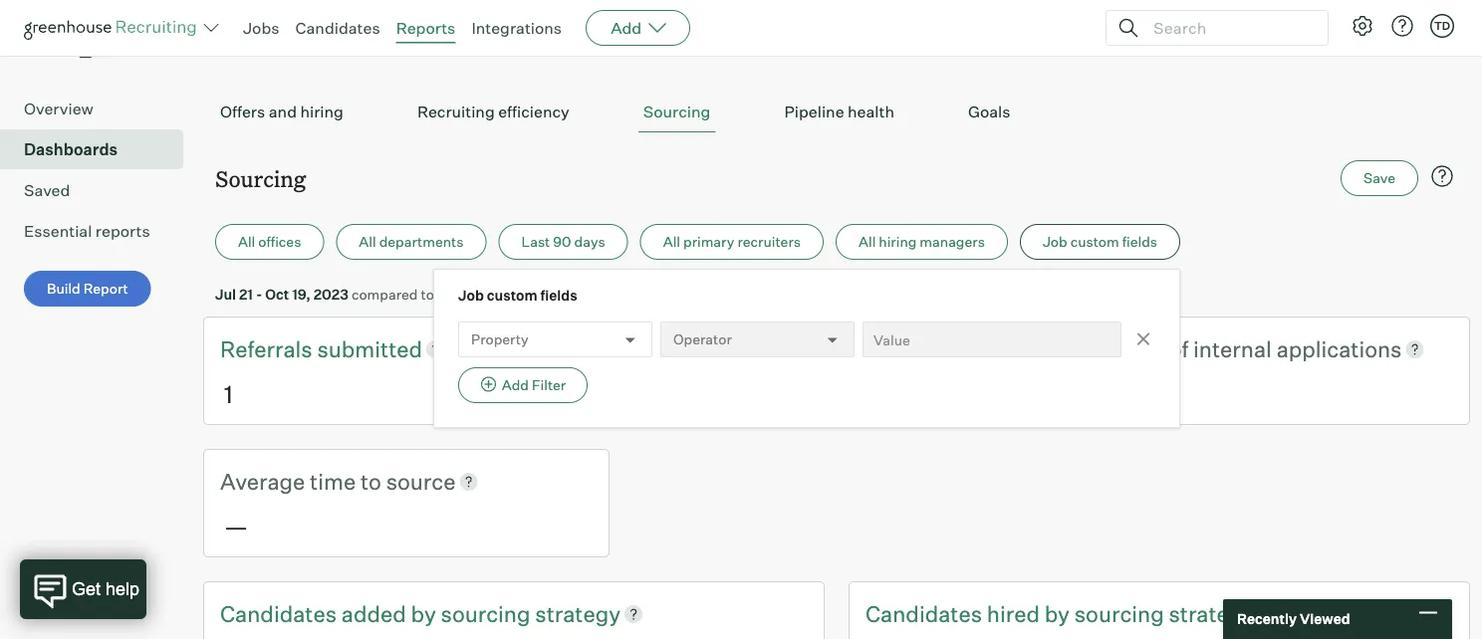 Task type: describe. For each thing, give the bounding box(es) containing it.
by link for hired
[[1045, 599, 1075, 629]]

1 vertical spatial hiring
[[879, 233, 917, 251]]

2 jul from the left
[[494, 286, 515, 303]]

by link for added
[[411, 599, 441, 629]]

by for added
[[411, 600, 436, 628]]

dashboards
[[24, 140, 118, 160]]

overview link
[[24, 97, 175, 121]]

prospects link
[[651, 334, 759, 365]]

hired
[[987, 600, 1040, 628]]

average time to
[[220, 468, 386, 495]]

21
[[239, 286, 253, 303]]

all for all departments
[[359, 233, 376, 251]]

job inside button
[[1043, 233, 1068, 251]]

0 vertical spatial added
[[759, 336, 824, 363]]

oct
[[265, 286, 289, 303]]

jul 21 - oct 19, 2023 compared to apr 22 - jul 20, 2023
[[215, 286, 578, 303]]

and
[[269, 102, 297, 122]]

reports
[[95, 221, 150, 241]]

property
[[471, 331, 529, 348]]

last
[[522, 233, 550, 251]]

strategy for candidates added by sourcing
[[535, 600, 621, 628]]

1
[[224, 379, 233, 409]]

build report
[[47, 280, 128, 298]]

20,
[[518, 286, 540, 303]]

build
[[47, 280, 80, 298]]

reports link
[[396, 18, 456, 38]]

jobs
[[243, 18, 280, 38]]

0 horizontal spatial custom
[[487, 287, 538, 305]]

pipeline health button
[[780, 92, 900, 133]]

all offices
[[238, 233, 301, 251]]

all offices button
[[215, 224, 324, 260]]

0 vertical spatial to
[[421, 286, 434, 303]]

tab list containing offers and hiring
[[215, 92, 1459, 133]]

all primary recruiters button
[[641, 224, 824, 260]]

0 horizontal spatial reports
[[24, 1, 186, 60]]

integrations
[[472, 18, 562, 38]]

1 vertical spatial job
[[458, 287, 484, 305]]

sourcing for candidates hired by sourcing
[[1075, 600, 1165, 628]]

apr
[[437, 286, 462, 303]]

recently
[[1238, 611, 1298, 628]]

—
[[224, 512, 248, 541]]

goals button
[[964, 92, 1016, 133]]

faq image
[[1431, 165, 1455, 189]]

job custom fields inside button
[[1043, 233, 1158, 251]]

add filter
[[502, 377, 566, 394]]

strategy link for candidates added by sourcing
[[535, 599, 621, 629]]

Value text field
[[863, 322, 1122, 358]]

internal
[[1194, 336, 1272, 363]]

all hiring managers
[[859, 233, 985, 251]]

integrations link
[[472, 18, 562, 38]]

offices
[[258, 233, 301, 251]]

overview
[[24, 99, 93, 119]]

pipeline
[[785, 102, 845, 122]]

2 - from the left
[[485, 286, 492, 303]]

add button
[[586, 10, 691, 46]]

candidates hired by sourcing
[[866, 600, 1169, 628]]

last 90 days
[[522, 233, 606, 251]]

candidates for candidates added by sourcing
[[220, 600, 337, 628]]

managers
[[920, 233, 985, 251]]

job custom fields button
[[1020, 224, 1181, 260]]

all for all hiring managers
[[859, 233, 876, 251]]

22
[[465, 286, 482, 303]]

1 2023 from the left
[[314, 286, 349, 303]]

applications
[[1277, 336, 1403, 363]]

1 - from the left
[[256, 286, 262, 303]]

sourcing for candidates added by sourcing
[[441, 600, 531, 628]]

hired link
[[987, 599, 1045, 629]]

strategy link for candidates hired by sourcing
[[1169, 599, 1255, 629]]

primary
[[684, 233, 735, 251]]

recruiting efficiency button
[[412, 92, 575, 133]]

offers and hiring button
[[215, 92, 349, 133]]

submitted
[[317, 336, 423, 363]]

all departments button
[[336, 224, 487, 260]]

of
[[1170, 336, 1189, 363]]

goals
[[969, 102, 1011, 122]]

referrals link
[[220, 334, 317, 365]]

saved
[[24, 181, 70, 201]]

number of internal
[[1081, 336, 1277, 363]]

1 vertical spatial added
[[342, 600, 406, 628]]

custom inside button
[[1071, 233, 1120, 251]]

1 vertical spatial fields
[[541, 287, 578, 305]]

1 vertical spatial job custom fields
[[458, 287, 578, 305]]

departments
[[379, 233, 464, 251]]

average
[[220, 468, 305, 495]]

add for add
[[611, 18, 642, 38]]

all departments
[[359, 233, 464, 251]]

dashboards link
[[24, 138, 175, 162]]

0 horizontal spatial sourcing
[[215, 164, 306, 193]]



Task type: vqa. For each thing, say whether or not it's contained in the screenshot.
THE "DEPARTMENTS"
yes



Task type: locate. For each thing, give the bounding box(es) containing it.
0 horizontal spatial added
[[342, 600, 406, 628]]

4 all from the left
[[859, 233, 876, 251]]

td button
[[1427, 10, 1459, 42]]

by
[[411, 600, 436, 628], [1045, 600, 1070, 628]]

1 horizontal spatial add
[[611, 18, 642, 38]]

candidates for candidates hired by sourcing
[[866, 600, 983, 628]]

jul left 21
[[215, 286, 236, 303]]

number
[[1081, 336, 1165, 363]]

td
[[1435, 19, 1451, 32]]

by for hired
[[1045, 600, 1070, 628]]

0 horizontal spatial strategy link
[[535, 599, 621, 629]]

0 horizontal spatial 2023
[[314, 286, 349, 303]]

2 2023 from the left
[[543, 286, 578, 303]]

1 vertical spatial add
[[502, 377, 529, 394]]

0 horizontal spatial by link
[[411, 599, 441, 629]]

save button
[[1341, 161, 1419, 197]]

reports up overview link
[[24, 1, 186, 60]]

1 strategy from the left
[[535, 600, 621, 628]]

compared
[[352, 286, 418, 303]]

1 sourcing from the left
[[441, 600, 531, 628]]

tab list
[[215, 92, 1459, 133]]

0 horizontal spatial sourcing
[[441, 600, 531, 628]]

hiring right and at top left
[[300, 102, 344, 122]]

reports up the recruiting
[[396, 18, 456, 38]]

recruiting
[[417, 102, 495, 122]]

all inside button
[[859, 233, 876, 251]]

1 horizontal spatial hiring
[[879, 233, 917, 251]]

jul
[[215, 286, 236, 303], [494, 286, 515, 303]]

2 by link from the left
[[1045, 599, 1075, 629]]

essential reports
[[24, 221, 150, 241]]

all hiring managers button
[[836, 224, 1008, 260]]

0 horizontal spatial job
[[458, 287, 484, 305]]

greenhouse recruiting image
[[24, 16, 203, 40]]

sourcing link for candidates hired by sourcing
[[1075, 599, 1169, 629]]

1 strategy link from the left
[[535, 599, 621, 629]]

0 vertical spatial job custom fields
[[1043, 233, 1158, 251]]

add left the filter
[[502, 377, 529, 394]]

0 vertical spatial hiring
[[300, 102, 344, 122]]

0 horizontal spatial sourcing link
[[441, 599, 535, 629]]

0 vertical spatial fields
[[1123, 233, 1158, 251]]

2 all from the left
[[359, 233, 376, 251]]

1 horizontal spatial added link
[[759, 334, 824, 365]]

hiring
[[300, 102, 344, 122], [879, 233, 917, 251]]

fields inside button
[[1123, 233, 1158, 251]]

1 horizontal spatial fields
[[1123, 233, 1158, 251]]

2 strategy link from the left
[[1169, 599, 1255, 629]]

1 jul from the left
[[215, 286, 236, 303]]

1 horizontal spatial to
[[421, 286, 434, 303]]

hiring left managers
[[879, 233, 917, 251]]

2 sourcing link from the left
[[1075, 599, 1169, 629]]

all primary recruiters
[[663, 233, 801, 251]]

add
[[611, 18, 642, 38], [502, 377, 529, 394]]

2 sourcing from the left
[[1075, 600, 1165, 628]]

referrals
[[220, 336, 317, 363]]

1 horizontal spatial 2023
[[543, 286, 578, 303]]

1 horizontal spatial custom
[[1071, 233, 1120, 251]]

strategy for candidates hired by sourcing
[[1169, 600, 1255, 628]]

1 horizontal spatial reports
[[396, 18, 456, 38]]

save
[[1364, 170, 1396, 187]]

all for all offices
[[238, 233, 255, 251]]

build report button
[[24, 271, 151, 307]]

0 vertical spatial added link
[[759, 334, 824, 365]]

all left managers
[[859, 233, 876, 251]]

fields
[[1123, 233, 1158, 251], [541, 287, 578, 305]]

health
[[848, 102, 895, 122]]

90
[[553, 233, 572, 251]]

td button
[[1431, 14, 1455, 38]]

candidates link for candidates added by sourcing
[[220, 599, 342, 629]]

job custom fields
[[1043, 233, 1158, 251], [458, 287, 578, 305]]

strategy link
[[535, 599, 621, 629], [1169, 599, 1255, 629]]

1 horizontal spatial sourcing
[[644, 102, 711, 122]]

0 horizontal spatial jul
[[215, 286, 236, 303]]

add up sourcing button
[[611, 18, 642, 38]]

candidates for candidates
[[295, 18, 380, 38]]

all inside "button"
[[663, 233, 681, 251]]

1 horizontal spatial sourcing link
[[1075, 599, 1169, 629]]

sourcing
[[441, 600, 531, 628], [1075, 600, 1165, 628]]

saved link
[[24, 179, 175, 202]]

sourcing link for candidates added by sourcing
[[441, 599, 535, 629]]

0 vertical spatial add
[[611, 18, 642, 38]]

recruiters
[[738, 233, 801, 251]]

1 vertical spatial to
[[361, 468, 382, 495]]

added
[[759, 336, 824, 363], [342, 600, 406, 628]]

1 horizontal spatial added
[[759, 336, 824, 363]]

filter
[[532, 377, 566, 394]]

days
[[575, 233, 606, 251]]

sourcing up all offices at the left top of page
[[215, 164, 306, 193]]

last 90 days button
[[499, 224, 629, 260]]

1 horizontal spatial by link
[[1045, 599, 1075, 629]]

1 horizontal spatial by
[[1045, 600, 1070, 628]]

0 horizontal spatial strategy
[[535, 600, 621, 628]]

to left the apr at left
[[421, 286, 434, 303]]

0 horizontal spatial added link
[[342, 599, 411, 629]]

recently viewed
[[1238, 611, 1351, 628]]

all
[[238, 233, 255, 251], [359, 233, 376, 251], [663, 233, 681, 251], [859, 233, 876, 251]]

sourcing down add popup button at the left
[[644, 102, 711, 122]]

offers
[[220, 102, 265, 122]]

19,
[[292, 286, 311, 303]]

0 vertical spatial sourcing
[[644, 102, 711, 122]]

0 vertical spatial custom
[[1071, 233, 1120, 251]]

to
[[421, 286, 434, 303], [361, 468, 382, 495]]

1 horizontal spatial job
[[1043, 233, 1068, 251]]

recruiting efficiency
[[417, 102, 570, 122]]

added link
[[759, 334, 824, 365], [342, 599, 411, 629]]

add inside popup button
[[611, 18, 642, 38]]

add for add filter
[[502, 377, 529, 394]]

efficiency
[[498, 102, 570, 122]]

viewed
[[1300, 611, 1351, 628]]

candidates left hired
[[866, 600, 983, 628]]

1 horizontal spatial strategy link
[[1169, 599, 1255, 629]]

1 horizontal spatial -
[[485, 286, 492, 303]]

2 strategy from the left
[[1169, 600, 1255, 628]]

1 horizontal spatial strategy
[[1169, 600, 1255, 628]]

1 by from the left
[[411, 600, 436, 628]]

- right 22
[[485, 286, 492, 303]]

essential
[[24, 221, 92, 241]]

candidates down —
[[220, 600, 337, 628]]

1 vertical spatial sourcing
[[215, 164, 306, 193]]

0 horizontal spatial add
[[502, 377, 529, 394]]

0 horizontal spatial to
[[361, 468, 382, 495]]

offers and hiring
[[220, 102, 344, 122]]

add filter button
[[458, 368, 588, 404]]

jul left 20,
[[494, 286, 515, 303]]

custom
[[1071, 233, 1120, 251], [487, 287, 538, 305]]

0 horizontal spatial fields
[[541, 287, 578, 305]]

1 all from the left
[[238, 233, 255, 251]]

candidates added by sourcing
[[220, 600, 535, 628]]

0 horizontal spatial job custom fields
[[458, 287, 578, 305]]

configure image
[[1351, 14, 1375, 38]]

3 all from the left
[[663, 233, 681, 251]]

0 horizontal spatial by
[[411, 600, 436, 628]]

sourcing
[[644, 102, 711, 122], [215, 164, 306, 193]]

1 vertical spatial custom
[[487, 287, 538, 305]]

1 horizontal spatial sourcing
[[1075, 600, 1165, 628]]

add inside button
[[502, 377, 529, 394]]

1 vertical spatial added link
[[342, 599, 411, 629]]

1 horizontal spatial jul
[[494, 286, 515, 303]]

Search text field
[[1149, 13, 1310, 42]]

to right time
[[361, 468, 382, 495]]

1 sourcing link from the left
[[441, 599, 535, 629]]

- right 21
[[256, 286, 262, 303]]

2 by from the left
[[1045, 600, 1070, 628]]

prospects
[[651, 336, 759, 363]]

candidates right jobs
[[295, 18, 380, 38]]

1 horizontal spatial job custom fields
[[1043, 233, 1158, 251]]

by link
[[411, 599, 441, 629], [1045, 599, 1075, 629]]

sourcing inside button
[[644, 102, 711, 122]]

1 by link from the left
[[411, 599, 441, 629]]

jobs link
[[243, 18, 280, 38]]

all left departments
[[359, 233, 376, 251]]

time
[[310, 468, 356, 495]]

all left primary
[[663, 233, 681, 251]]

essential reports link
[[24, 219, 175, 243]]

candidates link for candidates hired by sourcing
[[866, 599, 987, 629]]

sourcing button
[[639, 92, 716, 133]]

candidates
[[295, 18, 380, 38], [220, 600, 337, 628], [866, 600, 983, 628]]

source
[[386, 468, 456, 495]]

pipeline health
[[785, 102, 895, 122]]

2023 right 20,
[[543, 286, 578, 303]]

all for all primary recruiters
[[663, 233, 681, 251]]

0 vertical spatial job
[[1043, 233, 1068, 251]]

report
[[83, 280, 128, 298]]

-
[[256, 286, 262, 303], [485, 286, 492, 303]]

2023
[[314, 286, 349, 303], [543, 286, 578, 303]]

2023 right '19,'
[[314, 286, 349, 303]]

0 horizontal spatial hiring
[[300, 102, 344, 122]]

0 horizontal spatial -
[[256, 286, 262, 303]]

job
[[1043, 233, 1068, 251], [458, 287, 484, 305]]

all left offices
[[238, 233, 255, 251]]

submitted link
[[317, 334, 423, 365]]



